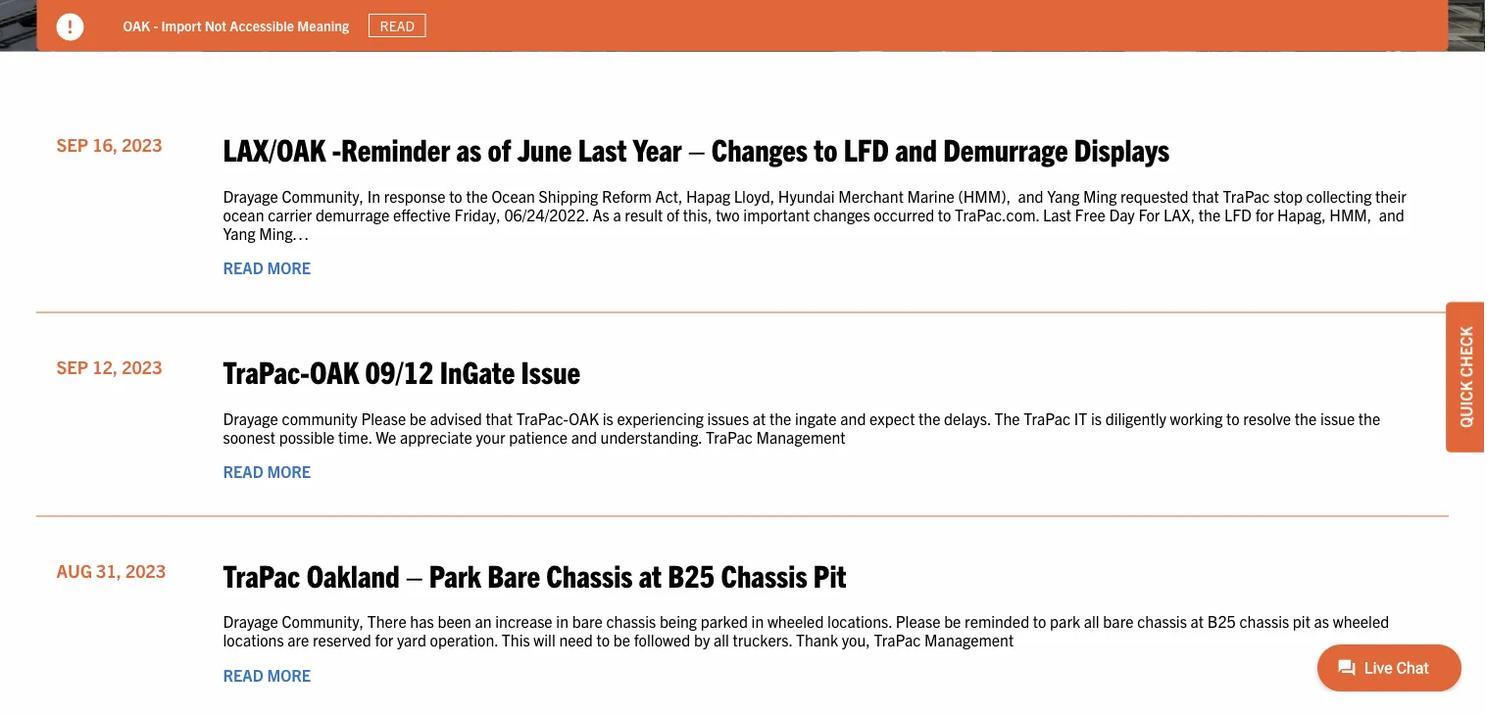 Task type: vqa. For each thing, say whether or not it's contained in the screenshot.


Task type: locate. For each thing, give the bounding box(es) containing it.
please inside drayage community, there has been an increase in bare chassis being parked in wheeled locations. please be reminded to park all bare chassis at b25 chassis pit as wheeled locations are reserved for yard operation. this will need to be followed by all truckers. thank you, trapac management
[[896, 612, 941, 632]]

read inside trapac-oak 09/12 ingate issue article
[[223, 462, 264, 481]]

09/12
[[365, 352, 434, 390]]

2023 inside lax/oak -reminder as of june last year –  changes to lfd and demurrage displays article
[[122, 133, 162, 155]]

3 read more from the top
[[223, 665, 311, 685]]

lfd inside drayage community, in response to the ocean shipping reform act, hapag lloyd, hyundai merchant marine (hmm),  and yang ming requested that trapac stop collecting their ocean carrier demurrage effective friday, 06/24/2022. as a result of this, two important changes occurred to trapac.com. last free day for lax, the lfd for hapag, hmm,  and yang ming…
[[1225, 204, 1252, 224]]

read more link down locations
[[223, 665, 311, 685]]

be left reminded
[[944, 612, 961, 632]]

1 horizontal spatial for
[[1256, 204, 1274, 224]]

at
[[753, 408, 766, 428], [639, 555, 662, 594], [1191, 612, 1204, 632]]

ingate
[[795, 408, 837, 428]]

understanding.
[[601, 427, 702, 447]]

1 horizontal spatial yang
[[1048, 186, 1080, 205]]

2 is from the left
[[1091, 408, 1102, 428]]

1 horizontal spatial is
[[1091, 408, 1102, 428]]

drayage for trapac oakland – park bare chassis at b25 chassis pit
[[223, 612, 278, 632]]

read more down locations
[[223, 665, 311, 685]]

b25 up being
[[668, 555, 715, 594]]

community, left the in
[[282, 186, 364, 205]]

be right we
[[410, 408, 427, 428]]

sep 16, 2023
[[56, 133, 162, 155]]

more down 'are'
[[267, 665, 311, 685]]

please
[[361, 408, 406, 428], [896, 612, 941, 632]]

more
[[267, 258, 311, 277], [267, 462, 311, 481], [267, 665, 311, 685]]

please right locations.
[[896, 612, 941, 632]]

quick check link
[[1446, 302, 1486, 453]]

1 community, from the top
[[282, 186, 364, 205]]

as right pit
[[1315, 612, 1330, 632]]

to up hyundai
[[814, 129, 838, 167]]

b25
[[668, 555, 715, 594], [1208, 612, 1236, 632]]

reserved
[[313, 631, 372, 650]]

3 drayage from the top
[[223, 612, 278, 632]]

as inside drayage community, there has been an increase in bare chassis being parked in wheeled locations. please be reminded to park all bare chassis at b25 chassis pit as wheeled locations are reserved for yard operation. this will need to be followed by all truckers. thank you, trapac management
[[1315, 612, 1330, 632]]

carrier
[[268, 204, 312, 224]]

wheeled right pit
[[1333, 612, 1390, 632]]

1 vertical spatial lfd
[[1225, 204, 1252, 224]]

1 vertical spatial -
[[332, 129, 341, 167]]

1 horizontal spatial b25
[[1208, 612, 1236, 632]]

0 horizontal spatial wheeled
[[768, 612, 824, 632]]

shipping
[[539, 186, 598, 205]]

2023 for lax/oak -reminder as of june last year –  changes to lfd and demurrage displays
[[122, 133, 162, 155]]

1 horizontal spatial of
[[667, 204, 680, 224]]

0 vertical spatial management
[[757, 427, 846, 447]]

0 horizontal spatial is
[[603, 408, 614, 428]]

1 vertical spatial sep
[[56, 356, 88, 378]]

please down the 09/12
[[361, 408, 406, 428]]

1 vertical spatial 2023
[[122, 356, 162, 378]]

result
[[625, 204, 663, 224]]

bare
[[488, 555, 540, 594]]

sep left 16,
[[56, 133, 88, 155]]

that right requested
[[1193, 186, 1220, 205]]

2023 right '31,'
[[125, 559, 166, 581]]

2 community, from the top
[[282, 612, 364, 632]]

management right issues
[[757, 427, 846, 447]]

0 vertical spatial drayage
[[223, 186, 278, 205]]

yard
[[397, 631, 426, 650]]

trapac- up soonest
[[223, 352, 310, 390]]

community, inside drayage community, there has been an increase in bare chassis being parked in wheeled locations. please be reminded to park all bare chassis at b25 chassis pit as wheeled locations are reserved for yard operation. this will need to be followed by all truckers. thank you, trapac management
[[282, 612, 364, 632]]

bare right park
[[1104, 612, 1134, 632]]

2023 inside trapac oakland – park bare chassis at b25 chassis pit article
[[125, 559, 166, 581]]

effective
[[393, 204, 451, 224]]

the left the "issue"
[[1295, 408, 1317, 428]]

drayage left "possible"
[[223, 408, 278, 428]]

–
[[688, 129, 705, 167], [406, 555, 423, 594]]

0 vertical spatial -
[[153, 16, 158, 34]]

oak up the community
[[310, 352, 359, 390]]

oak inside drayage community please be advised that trapac-oak is experiencing issues at the ingate and expect the delays. the trapac it is diligently working to resolve the issue the soonest possible time. we appreciate your patience and understanding. trapac management
[[569, 408, 599, 428]]

read
[[380, 17, 415, 34], [223, 258, 264, 277], [223, 462, 264, 481], [223, 665, 264, 685]]

1 in from the left
[[556, 612, 569, 632]]

1 horizontal spatial –
[[688, 129, 705, 167]]

oak
[[123, 16, 150, 34], [310, 352, 359, 390], [569, 408, 599, 428]]

issue
[[521, 352, 581, 390]]

1 horizontal spatial chassis
[[721, 555, 808, 594]]

0 vertical spatial read more
[[223, 258, 311, 277]]

1 horizontal spatial all
[[1084, 612, 1100, 632]]

for inside drayage community, there has been an increase in bare chassis being parked in wheeled locations. please be reminded to park all bare chassis at b25 chassis pit as wheeled locations are reserved for yard operation. this will need to be followed by all truckers. thank you, trapac management
[[375, 631, 394, 650]]

response
[[384, 186, 446, 205]]

read down the ocean in the left top of the page
[[223, 258, 264, 277]]

0 vertical spatial please
[[361, 408, 406, 428]]

the right the "issue"
[[1359, 408, 1381, 428]]

read more link inside trapac oakland – park bare chassis at b25 chassis pit article
[[223, 665, 311, 685]]

drayage for lax/oak -reminder as of june last year –  changes to lfd and demurrage displays
[[223, 186, 278, 205]]

2 horizontal spatial be
[[944, 612, 961, 632]]

0 vertical spatial community,
[[282, 186, 364, 205]]

-
[[153, 16, 158, 34], [332, 129, 341, 167]]

2 horizontal spatial at
[[1191, 612, 1204, 632]]

b25 left pit
[[1208, 612, 1236, 632]]

0 horizontal spatial please
[[361, 408, 406, 428]]

1 vertical spatial read more link
[[223, 462, 311, 481]]

in right parked
[[752, 612, 764, 632]]

last left free on the top
[[1043, 204, 1072, 224]]

read down locations
[[223, 665, 264, 685]]

community, inside drayage community, in response to the ocean shipping reform act, hapag lloyd, hyundai merchant marine (hmm),  and yang ming requested that trapac stop collecting their ocean carrier demurrage effective friday, 06/24/2022. as a result of this, two important changes occurred to trapac.com. last free day for lax, the lfd for hapag, hmm,  and yang ming…
[[282, 186, 364, 205]]

read more link down ming…
[[223, 258, 311, 277]]

0 vertical spatial sep
[[56, 133, 88, 155]]

read more link inside trapac-oak 09/12 ingate issue article
[[223, 462, 311, 481]]

read more
[[223, 258, 311, 277], [223, 462, 311, 481], [223, 665, 311, 685]]

of left june
[[488, 129, 511, 167]]

trapac right you,
[[874, 631, 921, 650]]

requested
[[1121, 186, 1189, 205]]

as up friday,
[[457, 129, 482, 167]]

0 horizontal spatial of
[[488, 129, 511, 167]]

that right advised
[[486, 408, 513, 428]]

been
[[438, 612, 471, 632]]

2 chassis from the left
[[1138, 612, 1187, 632]]

1 vertical spatial more
[[267, 462, 311, 481]]

2 vertical spatial more
[[267, 665, 311, 685]]

community, for -
[[282, 186, 364, 205]]

pit
[[1293, 612, 1311, 632]]

the left ingate
[[770, 408, 792, 428]]

possible
[[279, 427, 335, 447]]

0 vertical spatial 2023
[[122, 133, 162, 155]]

trapac.com.
[[955, 204, 1040, 224]]

for left hapag,
[[1256, 204, 1274, 224]]

1 horizontal spatial last
[[1043, 204, 1072, 224]]

lax/oak -reminder as of june last year –  changes to lfd and demurrage displays
[[223, 129, 1170, 167]]

sep inside trapac-oak 09/12 ingate issue article
[[56, 356, 88, 378]]

trapac left stop
[[1223, 186, 1270, 205]]

- for reminder
[[332, 129, 341, 167]]

of inside drayage community, in response to the ocean shipping reform act, hapag lloyd, hyundai merchant marine (hmm),  and yang ming requested that trapac stop collecting their ocean carrier demurrage effective friday, 06/24/2022. as a result of this, two important changes occurred to trapac.com. last free day for lax, the lfd for hapag, hmm,  and yang ming…
[[667, 204, 680, 224]]

2 horizontal spatial chassis
[[1240, 612, 1290, 632]]

yang left ming…
[[223, 223, 256, 243]]

0 vertical spatial trapac-
[[223, 352, 310, 390]]

soonest
[[223, 427, 276, 447]]

is left experiencing
[[603, 408, 614, 428]]

drayage inside drayage community, in response to the ocean shipping reform act, hapag lloyd, hyundai merchant marine (hmm),  and yang ming requested that trapac stop collecting their ocean carrier demurrage effective friday, 06/24/2022. as a result of this, two important changes occurred to trapac.com. last free day for lax, the lfd for hapag, hmm,  and yang ming…
[[223, 186, 278, 205]]

trapac-
[[223, 352, 310, 390], [516, 408, 569, 428]]

0 vertical spatial –
[[688, 129, 705, 167]]

time.
[[338, 427, 372, 447]]

read down soonest
[[223, 462, 264, 481]]

0 horizontal spatial -
[[153, 16, 158, 34]]

their
[[1376, 186, 1407, 205]]

0 horizontal spatial bare
[[572, 612, 603, 632]]

0 horizontal spatial yang
[[223, 223, 256, 243]]

truckers.
[[733, 631, 793, 650]]

0 horizontal spatial last
[[578, 129, 627, 167]]

being
[[660, 612, 697, 632]]

1 vertical spatial –
[[406, 555, 423, 594]]

1 vertical spatial drayage
[[223, 408, 278, 428]]

is right it
[[1091, 408, 1102, 428]]

chassis up parked
[[721, 555, 808, 594]]

1 vertical spatial please
[[896, 612, 941, 632]]

2 read more from the top
[[223, 462, 311, 481]]

2 in from the left
[[752, 612, 764, 632]]

drayage inside drayage community please be advised that trapac-oak is experiencing issues at the ingate and expect the delays. the trapac it is diligently working to resolve the issue the soonest possible time. we appreciate your patience and understanding. trapac management
[[223, 408, 278, 428]]

chassis
[[606, 612, 656, 632], [1138, 612, 1187, 632], [1240, 612, 1290, 632]]

2 vertical spatial read more link
[[223, 665, 311, 685]]

1 sep from the top
[[56, 133, 88, 155]]

2023 right 16,
[[122, 133, 162, 155]]

31,
[[96, 559, 121, 581]]

oak right patience
[[569, 408, 599, 428]]

sep inside lax/oak -reminder as of june last year –  changes to lfd and demurrage displays article
[[56, 133, 88, 155]]

1 horizontal spatial please
[[896, 612, 941, 632]]

- right lax/oak
[[332, 129, 341, 167]]

read more link for lax/oak
[[223, 258, 311, 277]]

last
[[578, 129, 627, 167], [1043, 204, 1072, 224]]

drayage for trapac-oak 09/12 ingate issue
[[223, 408, 278, 428]]

aug 31, 2023
[[56, 559, 166, 581]]

- inside article
[[332, 129, 341, 167]]

and up marine
[[895, 129, 937, 167]]

accessible
[[230, 16, 294, 34]]

more for lax/oak
[[267, 258, 311, 277]]

read more down soonest
[[223, 462, 311, 481]]

2023 for trapac-oak 09/12 ingate issue
[[122, 356, 162, 378]]

be left followed on the bottom
[[614, 631, 631, 650]]

0 vertical spatial that
[[1193, 186, 1220, 205]]

last up reform
[[578, 129, 627, 167]]

read more link down soonest
[[223, 462, 311, 481]]

check
[[1456, 327, 1476, 378]]

drayage left 'are'
[[223, 612, 278, 632]]

0 horizontal spatial in
[[556, 612, 569, 632]]

read for lax/oak
[[223, 258, 264, 277]]

read more link
[[223, 258, 311, 277], [223, 462, 311, 481], [223, 665, 311, 685]]

management left park
[[925, 631, 1014, 650]]

1 vertical spatial at
[[639, 555, 662, 594]]

1 horizontal spatial at
[[753, 408, 766, 428]]

more inside lax/oak -reminder as of june last year –  changes to lfd and demurrage displays article
[[267, 258, 311, 277]]

– left park
[[406, 555, 423, 594]]

read more inside lax/oak -reminder as of june last year –  changes to lfd and demurrage displays article
[[223, 258, 311, 277]]

drayage community, in response to the ocean shipping reform act, hapag lloyd, hyundai merchant marine (hmm),  and yang ming requested that trapac stop collecting their ocean carrier demurrage effective friday, 06/24/2022. as a result of this, two important changes occurred to trapac.com. last free day for lax, the lfd for hapag, hmm,  and yang ming…
[[223, 186, 1407, 243]]

2 sep from the top
[[56, 356, 88, 378]]

reform
[[602, 186, 652, 205]]

1 horizontal spatial wheeled
[[1333, 612, 1390, 632]]

0 horizontal spatial chassis
[[606, 612, 656, 632]]

0 vertical spatial more
[[267, 258, 311, 277]]

in
[[556, 612, 569, 632], [752, 612, 764, 632]]

in right the will
[[556, 612, 569, 632]]

and
[[895, 129, 937, 167], [1018, 186, 1044, 205], [1379, 204, 1405, 224], [841, 408, 866, 428], [572, 427, 597, 447]]

1 horizontal spatial lfd
[[1225, 204, 1252, 224]]

read more for trapac
[[223, 665, 311, 685]]

1 vertical spatial yang
[[223, 223, 256, 243]]

chassis up need
[[547, 555, 633, 594]]

management inside drayage community, there has been an increase in bare chassis being parked in wheeled locations. please be reminded to park all bare chassis at b25 chassis pit as wheeled locations are reserved for yard operation. this will need to be followed by all truckers. thank you, trapac management
[[925, 631, 1014, 650]]

0 vertical spatial last
[[578, 129, 627, 167]]

be inside drayage community please be advised that trapac-oak is experiencing issues at the ingate and expect the delays. the trapac it is diligently working to resolve the issue the soonest possible time. we appreciate your patience and understanding. trapac management
[[410, 408, 427, 428]]

the right the expect
[[919, 408, 941, 428]]

- for import
[[153, 16, 158, 34]]

1 vertical spatial read more
[[223, 462, 311, 481]]

advised
[[430, 408, 482, 428]]

read more link for trapac-
[[223, 462, 311, 481]]

wheeled down pit
[[768, 612, 824, 632]]

read more inside trapac oakland – park bare chassis at b25 chassis pit article
[[223, 665, 311, 685]]

1 vertical spatial trapac-
[[516, 408, 569, 428]]

that inside drayage community, in response to the ocean shipping reform act, hapag lloyd, hyundai merchant marine (hmm),  and yang ming requested that trapac stop collecting their ocean carrier demurrage effective friday, 06/24/2022. as a result of this, two important changes occurred to trapac.com. last free day for lax, the lfd for hapag, hmm,  and yang ming…
[[1193, 186, 1220, 205]]

2023 right 12,
[[122, 356, 162, 378]]

to right need
[[597, 631, 610, 650]]

of left this,
[[667, 204, 680, 224]]

read more inside trapac-oak 09/12 ingate issue article
[[223, 462, 311, 481]]

0 horizontal spatial at
[[639, 555, 662, 594]]

1 vertical spatial management
[[925, 631, 1014, 650]]

0 vertical spatial at
[[753, 408, 766, 428]]

0 horizontal spatial management
[[757, 427, 846, 447]]

more inside trapac-oak 09/12 ingate issue article
[[267, 462, 311, 481]]

yang
[[1048, 186, 1080, 205], [223, 223, 256, 243]]

community,
[[282, 186, 364, 205], [282, 612, 364, 632]]

1 vertical spatial b25
[[1208, 612, 1236, 632]]

you,
[[842, 631, 871, 650]]

chassis left being
[[606, 612, 656, 632]]

ming…
[[259, 223, 309, 243]]

community, down 'oakland'
[[282, 612, 364, 632]]

chassis right park
[[1138, 612, 1187, 632]]

yang left ming
[[1048, 186, 1080, 205]]

all right by
[[714, 631, 730, 650]]

1 horizontal spatial trapac-
[[516, 408, 569, 428]]

trapac
[[1223, 186, 1270, 205], [1024, 408, 1071, 428], [706, 427, 753, 447], [223, 555, 300, 594], [874, 631, 921, 650]]

0 vertical spatial oak
[[123, 16, 150, 34]]

1 vertical spatial as
[[1315, 612, 1330, 632]]

2 drayage from the top
[[223, 408, 278, 428]]

0 horizontal spatial for
[[375, 631, 394, 650]]

changes
[[814, 204, 870, 224]]

2 vertical spatial drayage
[[223, 612, 278, 632]]

the
[[995, 408, 1020, 428]]

1 horizontal spatial chassis
[[1138, 612, 1187, 632]]

aug
[[56, 559, 92, 581]]

1 vertical spatial community,
[[282, 612, 364, 632]]

more down "possible"
[[267, 462, 311, 481]]

0 horizontal spatial be
[[410, 408, 427, 428]]

sep 12, 2023
[[56, 356, 162, 378]]

– right "year"
[[688, 129, 705, 167]]

read more link for trapac
[[223, 665, 311, 685]]

1 read more from the top
[[223, 258, 311, 277]]

2 vertical spatial read more
[[223, 665, 311, 685]]

as
[[457, 129, 482, 167], [1315, 612, 1330, 632]]

1 horizontal spatial bare
[[1104, 612, 1134, 632]]

0 vertical spatial for
[[1256, 204, 1274, 224]]

1 read more link from the top
[[223, 258, 311, 277]]

sep left 12,
[[56, 356, 88, 378]]

2 vertical spatial 2023
[[125, 559, 166, 581]]

read more link inside lax/oak -reminder as of june last year –  changes to lfd and demurrage displays article
[[223, 258, 311, 277]]

read inside trapac oakland – park bare chassis at b25 chassis pit article
[[223, 665, 264, 685]]

drayage up ming…
[[223, 186, 278, 205]]

at inside drayage community please be advised that trapac-oak is experiencing issues at the ingate and expect the delays. the trapac it is diligently working to resolve the issue the soonest possible time. we appreciate your patience and understanding. trapac management
[[753, 408, 766, 428]]

that
[[1193, 186, 1220, 205], [486, 408, 513, 428]]

0 vertical spatial of
[[488, 129, 511, 167]]

3 more from the top
[[267, 665, 311, 685]]

- left import
[[153, 16, 158, 34]]

1 horizontal spatial -
[[332, 129, 341, 167]]

more inside trapac oakland – park bare chassis at b25 chassis pit article
[[267, 665, 311, 685]]

lax/oak
[[223, 129, 326, 167]]

0 horizontal spatial lfd
[[844, 129, 889, 167]]

2023 inside trapac-oak 09/12 ingate issue article
[[122, 356, 162, 378]]

lfd left stop
[[1225, 204, 1252, 224]]

wheeled
[[768, 612, 824, 632], [1333, 612, 1390, 632]]

1 more from the top
[[267, 258, 311, 277]]

thank
[[796, 631, 839, 650]]

as
[[593, 204, 610, 224]]

2 read more link from the top
[[223, 462, 311, 481]]

0 horizontal spatial chassis
[[547, 555, 633, 594]]

2 more from the top
[[267, 462, 311, 481]]

lax/oak -reminder as of june last year –  changes to lfd and demurrage displays article
[[37, 110, 1449, 313]]

sep for trapac-oak 09/12 ingate issue
[[56, 356, 88, 378]]

1 drayage from the top
[[223, 186, 278, 205]]

lfd up merchant
[[844, 129, 889, 167]]

to left 'resolve'
[[1227, 408, 1240, 428]]

1 vertical spatial that
[[486, 408, 513, 428]]

2 vertical spatial oak
[[569, 408, 599, 428]]

community
[[282, 408, 358, 428]]

bare right the will
[[572, 612, 603, 632]]

more down ming…
[[267, 258, 311, 277]]

1 horizontal spatial oak
[[310, 352, 359, 390]]

for
[[1256, 204, 1274, 224], [375, 631, 394, 650]]

patience
[[509, 427, 568, 447]]

1 vertical spatial of
[[667, 204, 680, 224]]

merchant
[[839, 186, 904, 205]]

0 horizontal spatial that
[[486, 408, 513, 428]]

1 horizontal spatial in
[[752, 612, 764, 632]]

1 horizontal spatial that
[[1193, 186, 1220, 205]]

hyundai
[[778, 186, 835, 205]]

3 read more link from the top
[[223, 665, 311, 685]]

read inside lax/oak -reminder as of june last year –  changes to lfd and demurrage displays article
[[223, 258, 264, 277]]

chassis left pit
[[1240, 612, 1290, 632]]

2 horizontal spatial oak
[[569, 408, 599, 428]]

1 horizontal spatial as
[[1315, 612, 1330, 632]]

for left "yard" on the left bottom of the page
[[375, 631, 394, 650]]

all right park
[[1084, 612, 1100, 632]]

quick check
[[1456, 327, 1476, 428]]

drayage
[[223, 186, 278, 205], [223, 408, 278, 428], [223, 612, 278, 632]]

all
[[1084, 612, 1100, 632], [714, 631, 730, 650]]

b25 inside drayage community, there has been an increase in bare chassis being parked in wheeled locations. please be reminded to park all bare chassis at b25 chassis pit as wheeled locations are reserved for yard operation. this will need to be followed by all truckers. thank you, trapac management
[[1208, 612, 1236, 632]]

trapac- down issue
[[516, 408, 569, 428]]

trapac oakland – park bare chassis at b25 chassis pit article
[[37, 537, 1449, 716]]

0 horizontal spatial as
[[457, 129, 482, 167]]

changes
[[712, 129, 808, 167]]

locations
[[223, 631, 284, 650]]

2 vertical spatial at
[[1191, 612, 1204, 632]]

be
[[410, 408, 427, 428], [944, 612, 961, 632], [614, 631, 631, 650]]

oak left import
[[123, 16, 150, 34]]

0 vertical spatial b25
[[668, 555, 715, 594]]

drayage inside drayage community, there has been an increase in bare chassis being parked in wheeled locations. please be reminded to park all bare chassis at b25 chassis pit as wheeled locations are reserved for yard operation. this will need to be followed by all truckers. thank you, trapac management
[[223, 612, 278, 632]]

read more down ming…
[[223, 258, 311, 277]]

1 vertical spatial last
[[1043, 204, 1072, 224]]

0 vertical spatial read more link
[[223, 258, 311, 277]]

1 vertical spatial for
[[375, 631, 394, 650]]



Task type: describe. For each thing, give the bounding box(es) containing it.
trapac-oak 09/12 ingate issue
[[223, 352, 581, 390]]

that inside drayage community please be advised that trapac-oak is experiencing issues at the ingate and expect the delays. the trapac it is diligently working to resolve the issue the soonest possible time. we appreciate your patience and understanding. trapac management
[[486, 408, 513, 428]]

to inside drayage community please be advised that trapac-oak is experiencing issues at the ingate and expect the delays. the trapac it is diligently working to resolve the issue the soonest possible time. we appreciate your patience and understanding. trapac management
[[1227, 408, 1240, 428]]

expect
[[870, 408, 915, 428]]

working
[[1170, 408, 1223, 428]]

experiencing
[[617, 408, 704, 428]]

import
[[161, 16, 202, 34]]

followed
[[634, 631, 691, 650]]

1 is from the left
[[603, 408, 614, 428]]

read link
[[369, 14, 426, 37]]

0 vertical spatial lfd
[[844, 129, 889, 167]]

ocean
[[492, 186, 535, 205]]

park
[[1050, 612, 1081, 632]]

will
[[534, 631, 556, 650]]

operation.
[[430, 631, 498, 650]]

june
[[517, 129, 572, 167]]

hapag,
[[1278, 204, 1326, 224]]

2023 for trapac oakland – park bare chassis at b25 chassis pit
[[125, 559, 166, 581]]

more for trapac-
[[267, 462, 311, 481]]

two
[[716, 204, 740, 224]]

we
[[376, 427, 396, 447]]

in
[[368, 186, 381, 205]]

demurrage
[[316, 204, 390, 224]]

reminded
[[965, 612, 1030, 632]]

this
[[502, 631, 530, 650]]

demurrage
[[944, 129, 1068, 167]]

16,
[[92, 133, 118, 155]]

diligently
[[1106, 408, 1167, 428]]

1 vertical spatial oak
[[310, 352, 359, 390]]

parked
[[701, 612, 748, 632]]

ingate
[[440, 352, 515, 390]]

by
[[694, 631, 710, 650]]

issues
[[708, 408, 749, 428]]

oakland
[[307, 555, 400, 594]]

12,
[[92, 356, 118, 378]]

stop
[[1274, 186, 1303, 205]]

trapac left it
[[1024, 408, 1071, 428]]

to left park
[[1033, 612, 1047, 632]]

management inside drayage community please be advised that trapac-oak is experiencing issues at the ingate and expect the delays. the trapac it is diligently working to resolve the issue the soonest possible time. we appreciate your patience and understanding. trapac management
[[757, 427, 846, 447]]

increase
[[495, 612, 553, 632]]

read for trapac-
[[223, 462, 264, 481]]

ocean
[[223, 204, 264, 224]]

0 horizontal spatial oak
[[123, 16, 150, 34]]

and down demurrage
[[1018, 186, 1044, 205]]

to right response
[[449, 186, 463, 205]]

trapac inside drayage community, there has been an increase in bare chassis being parked in wheeled locations. please be reminded to park all bare chassis at b25 chassis pit as wheeled locations are reserved for yard operation. this will need to be followed by all truckers. thank you, trapac management
[[874, 631, 921, 650]]

pit
[[814, 555, 847, 594]]

trapac inside drayage community, in response to the ocean shipping reform act, hapag lloyd, hyundai merchant marine (hmm),  and yang ming requested that trapac stop collecting their ocean carrier demurrage effective friday, 06/24/2022. as a result of this, two important changes occurred to trapac.com. last free day for lax, the lfd for hapag, hmm,  and yang ming…
[[1223, 186, 1270, 205]]

there
[[368, 612, 407, 632]]

sep for lax/oak -reminder as of june last year –  changes to lfd and demurrage displays
[[56, 133, 88, 155]]

1 wheeled from the left
[[768, 612, 824, 632]]

0 horizontal spatial all
[[714, 631, 730, 650]]

delays.
[[944, 408, 991, 428]]

issue
[[1321, 408, 1355, 428]]

and right ingate
[[841, 408, 866, 428]]

park
[[429, 555, 481, 594]]

to right occurred
[[938, 204, 952, 224]]

this,
[[683, 204, 712, 224]]

displays
[[1075, 129, 1170, 167]]

and right collecting
[[1379, 204, 1405, 224]]

read for trapac
[[223, 665, 264, 685]]

read right meaning
[[380, 17, 415, 34]]

appreciate
[[400, 427, 472, 447]]

3 chassis from the left
[[1240, 612, 1290, 632]]

meaning
[[297, 16, 349, 34]]

0 horizontal spatial trapac-
[[223, 352, 310, 390]]

oak - import not accessible meaning
[[123, 16, 349, 34]]

0 vertical spatial yang
[[1048, 186, 1080, 205]]

hapag
[[687, 186, 731, 205]]

the right lax,
[[1199, 204, 1221, 224]]

trapac- inside drayage community please be advised that trapac-oak is experiencing issues at the ingate and expect the delays. the trapac it is diligently working to resolve the issue the soonest possible time. we appreciate your patience and understanding. trapac management
[[516, 408, 569, 428]]

1 chassis from the left
[[606, 612, 656, 632]]

trapac-oak 09/12 ingate issue article
[[37, 333, 1449, 517]]

read more for trapac-
[[223, 462, 311, 481]]

day
[[1109, 204, 1135, 224]]

has
[[410, 612, 434, 632]]

the left ocean
[[466, 186, 488, 205]]

1 bare from the left
[[572, 612, 603, 632]]

drayage community, there has been an increase in bare chassis being parked in wheeled locations. please be reminded to park all bare chassis at b25 chassis pit as wheeled locations are reserved for yard operation. this will need to be followed by all truckers. thank you, trapac management
[[223, 612, 1390, 650]]

lax,
[[1164, 204, 1196, 224]]

reminder
[[341, 129, 450, 167]]

trapac oakland – park bare chassis at b25 chassis pit
[[223, 555, 847, 594]]

a
[[613, 204, 621, 224]]

0 horizontal spatial b25
[[668, 555, 715, 594]]

resolve
[[1244, 408, 1292, 428]]

lloyd,
[[734, 186, 775, 205]]

ming
[[1084, 186, 1117, 205]]

1 horizontal spatial be
[[614, 631, 631, 650]]

trapac right experiencing
[[706, 427, 753, 447]]

0 vertical spatial as
[[457, 129, 482, 167]]

1 chassis from the left
[[547, 555, 633, 594]]

act,
[[656, 186, 683, 205]]

06/24/2022.
[[504, 204, 589, 224]]

2 bare from the left
[[1104, 612, 1134, 632]]

collecting
[[1307, 186, 1372, 205]]

community, for oakland
[[282, 612, 364, 632]]

drayage community please be advised that trapac-oak is experiencing issues at the ingate and expect the delays. the trapac it is diligently working to resolve the issue the soonest possible time. we appreciate your patience and understanding. trapac management
[[223, 408, 1381, 447]]

2 wheeled from the left
[[1333, 612, 1390, 632]]

please inside drayage community please be advised that trapac-oak is experiencing issues at the ingate and expect the delays. the trapac it is diligently working to resolve the issue the soonest possible time. we appreciate your patience and understanding. trapac management
[[361, 408, 406, 428]]

last inside drayage community, in response to the ocean shipping reform act, hapag lloyd, hyundai merchant marine (hmm),  and yang ming requested that trapac stop collecting their ocean carrier demurrage effective friday, 06/24/2022. as a result of this, two important changes occurred to trapac.com. last free day for lax, the lfd for hapag, hmm,  and yang ming…
[[1043, 204, 1072, 224]]

2 chassis from the left
[[721, 555, 808, 594]]

important
[[744, 204, 810, 224]]

year
[[633, 129, 682, 167]]

read more for lax/oak
[[223, 258, 311, 277]]

quick
[[1456, 381, 1476, 428]]

not
[[205, 16, 227, 34]]

it
[[1075, 408, 1088, 428]]

0 horizontal spatial –
[[406, 555, 423, 594]]

more for trapac
[[267, 665, 311, 685]]

locations.
[[828, 612, 892, 632]]

your
[[476, 427, 506, 447]]

occurred
[[874, 204, 935, 224]]

an
[[475, 612, 492, 632]]

at inside drayage community, there has been an increase in bare chassis being parked in wheeled locations. please be reminded to park all bare chassis at b25 chassis pit as wheeled locations are reserved for yard operation. this will need to be followed by all truckers. thank you, trapac management
[[1191, 612, 1204, 632]]

for inside drayage community, in response to the ocean shipping reform act, hapag lloyd, hyundai merchant marine (hmm),  and yang ming requested that trapac stop collecting their ocean carrier demurrage effective friday, 06/24/2022. as a result of this, two important changes occurred to trapac.com. last free day for lax, the lfd for hapag, hmm,  and yang ming…
[[1256, 204, 1274, 224]]

trapac up locations
[[223, 555, 300, 594]]

solid image
[[56, 13, 84, 41]]

marine
[[908, 186, 955, 205]]

and right patience
[[572, 427, 597, 447]]



